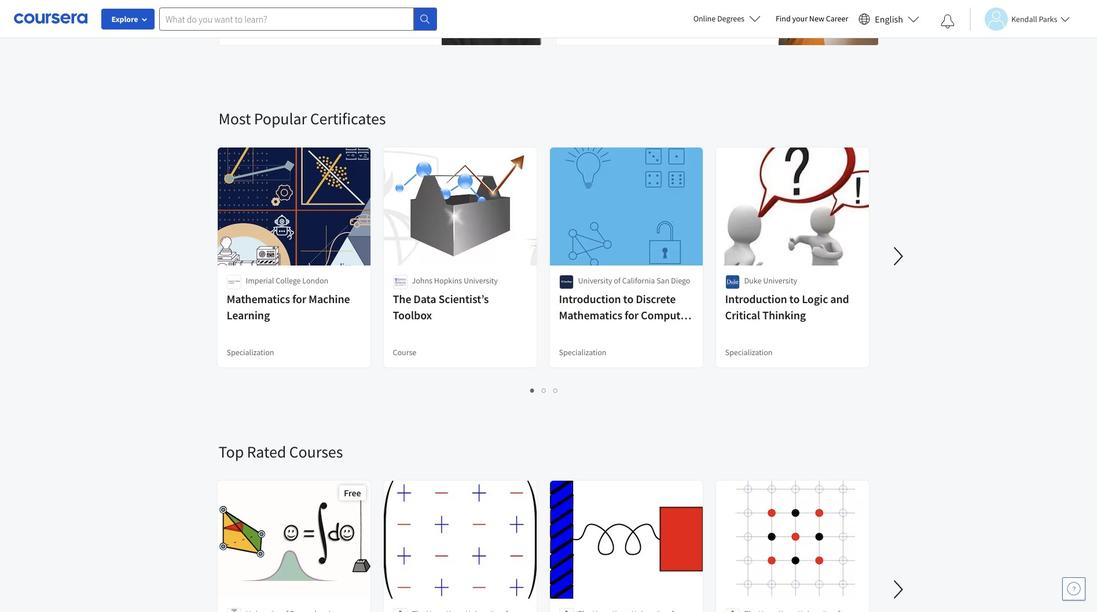 Task type: locate. For each thing, give the bounding box(es) containing it.
of
[[614, 276, 621, 286]]

to inside introduction to discrete mathematics for computer science
[[623, 292, 634, 306]]

2 introduction from the left
[[725, 292, 787, 306]]

top
[[219, 442, 244, 463]]

3 university from the left
[[763, 276, 797, 286]]

to down the university of california san diego
[[623, 292, 634, 306]]

0 vertical spatial mathematics
[[227, 292, 290, 306]]

online degrees
[[693, 13, 745, 24]]

0 horizontal spatial mathematics
[[227, 292, 290, 306]]

thinking
[[763, 308, 806, 323]]

explore
[[111, 14, 138, 24]]

specialization for introduction to discrete mathematics for computer science
[[559, 347, 607, 358]]

to
[[623, 292, 634, 306], [790, 292, 800, 306]]

popular
[[254, 108, 307, 129]]

list
[[219, 384, 870, 397]]

to for logic
[[790, 292, 800, 306]]

introduction
[[559, 292, 621, 306], [725, 292, 787, 306]]

mathematics up science
[[559, 308, 622, 323]]

to inside introduction to logic and critical thinking
[[790, 292, 800, 306]]

1 vertical spatial for
[[625, 308, 639, 323]]

specialization down science
[[559, 347, 607, 358]]

find
[[776, 13, 791, 24]]

2 horizontal spatial specialization
[[725, 347, 773, 358]]

university up introduction to logic and critical thinking
[[763, 276, 797, 286]]

for inside the mathematics for machine learning
[[292, 292, 306, 306]]

apply now! link
[[219, 0, 549, 46], [233, 10, 291, 31]]

english button
[[854, 0, 924, 38]]

introduction inside introduction to discrete mathematics for computer science
[[559, 292, 621, 306]]

for down college in the top of the page
[[292, 292, 306, 306]]

for down the discrete
[[625, 308, 639, 323]]

san
[[657, 276, 670, 286]]

science
[[559, 324, 597, 339]]

1 horizontal spatial university
[[578, 276, 612, 286]]

1 vertical spatial mathematics
[[559, 308, 622, 323]]

degrees
[[717, 13, 745, 24]]

mathematics
[[227, 292, 290, 306], [559, 308, 622, 323]]

0 horizontal spatial introduction
[[559, 292, 621, 306]]

for
[[292, 292, 306, 306], [625, 308, 639, 323]]

discrete
[[636, 292, 676, 306]]

0 horizontal spatial to
[[623, 292, 634, 306]]

0 horizontal spatial university
[[464, 276, 498, 286]]

3 specialization from the left
[[725, 347, 773, 358]]

most
[[219, 108, 251, 129]]

0 vertical spatial for
[[292, 292, 306, 306]]

introduction inside introduction to logic and critical thinking
[[725, 292, 787, 306]]

2 button
[[538, 384, 550, 397]]

duke
[[744, 276, 762, 286]]

1 horizontal spatial for
[[625, 308, 639, 323]]

johns hopkins university image
[[393, 275, 407, 290]]

top rated courses carousel element
[[213, 407, 1097, 613]]

1 horizontal spatial mathematics
[[559, 308, 622, 323]]

specialization down learning
[[227, 347, 274, 358]]

1 horizontal spatial specialization
[[559, 347, 607, 358]]

0 horizontal spatial for
[[292, 292, 306, 306]]

imperial college london image
[[227, 275, 241, 290]]

logic
[[802, 292, 828, 306]]

university up scientist's
[[464, 276, 498, 286]]

list inside most popular certificates carousel element
[[219, 384, 870, 397]]

2 to from the left
[[790, 292, 800, 306]]

introduction to discrete mathematics for computer science
[[559, 292, 690, 339]]

1 to from the left
[[623, 292, 634, 306]]

university left of
[[578, 276, 612, 286]]

imperial college london
[[246, 276, 328, 286]]

most popular certificates carousel element
[[213, 74, 1097, 407]]

specialization down critical
[[725, 347, 773, 358]]

introduction for for
[[559, 292, 621, 306]]

the data scientist's toolbox
[[393, 292, 489, 323]]

find your new career
[[776, 13, 848, 24]]

list containing 1
[[219, 384, 870, 397]]

explore button
[[101, 9, 155, 30]]

None search field
[[159, 7, 437, 30]]

0 horizontal spatial specialization
[[227, 347, 274, 358]]

mathematics down imperial on the top
[[227, 292, 290, 306]]

top rated courses
[[219, 442, 343, 463]]

to for discrete
[[623, 292, 634, 306]]

1 university from the left
[[464, 276, 498, 286]]

toolbox
[[393, 308, 432, 323]]

next slide image
[[884, 576, 912, 604]]

1 horizontal spatial introduction
[[725, 292, 787, 306]]

mathematics inside the mathematics for machine learning
[[227, 292, 290, 306]]

2 specialization from the left
[[559, 347, 607, 358]]

1 specialization from the left
[[227, 347, 274, 358]]

1 introduction from the left
[[559, 292, 621, 306]]

hopkins
[[434, 276, 462, 286]]

english
[[875, 13, 903, 25]]

3 button
[[550, 384, 562, 397]]

1 horizontal spatial to
[[790, 292, 800, 306]]

introduction down duke
[[725, 292, 787, 306]]

free link
[[216, 480, 371, 613]]

specialization
[[227, 347, 274, 358], [559, 347, 607, 358], [725, 347, 773, 358]]

the
[[393, 292, 411, 306]]

career
[[826, 13, 848, 24]]

duke university
[[744, 276, 797, 286]]

to up the thinking
[[790, 292, 800, 306]]

johns hopkins university
[[412, 276, 498, 286]]

course
[[393, 347, 416, 358]]

introduction down 'university of california san diego' image
[[559, 292, 621, 306]]

california
[[622, 276, 655, 286]]

2 horizontal spatial university
[[763, 276, 797, 286]]

university
[[464, 276, 498, 286], [578, 276, 612, 286], [763, 276, 797, 286]]



Task type: vqa. For each thing, say whether or not it's contained in the screenshot.


Task type: describe. For each thing, give the bounding box(es) containing it.
3
[[554, 385, 558, 396]]

parks
[[1039, 14, 1058, 24]]

courses
[[289, 442, 343, 463]]

now!
[[264, 16, 282, 26]]

1 button
[[527, 384, 538, 397]]

What do you want to learn? text field
[[159, 7, 414, 30]]

1
[[530, 385, 535, 396]]

critical
[[725, 308, 760, 323]]

diego
[[671, 276, 690, 286]]

free
[[344, 488, 361, 499]]

show notifications image
[[941, 14, 955, 28]]

introduction for critical
[[725, 292, 787, 306]]

computer
[[641, 308, 690, 323]]

certificates
[[310, 108, 386, 129]]

machine
[[309, 292, 350, 306]]

most popular certificates
[[219, 108, 386, 129]]

johns
[[412, 276, 432, 286]]

introduction to logic and critical thinking
[[725, 292, 849, 323]]

2 university from the left
[[578, 276, 612, 286]]

help center image
[[1067, 582, 1081, 596]]

data
[[414, 292, 436, 306]]

specialization for introduction to logic and critical thinking
[[725, 347, 773, 358]]

new
[[809, 13, 824, 24]]

apply now!
[[242, 16, 282, 26]]

scientist's
[[439, 292, 489, 306]]

online
[[693, 13, 716, 24]]

mathematics inside introduction to discrete mathematics for computer science
[[559, 308, 622, 323]]

college
[[276, 276, 301, 286]]

mathematics for machine learning
[[227, 292, 350, 323]]

find your new career link
[[770, 12, 854, 26]]

specialization for mathematics for machine learning
[[227, 347, 274, 358]]

kendall parks button
[[970, 7, 1070, 30]]

coursera image
[[14, 9, 87, 28]]

and
[[830, 292, 849, 306]]

rated
[[247, 442, 286, 463]]

apply
[[242, 16, 263, 26]]

your
[[792, 13, 808, 24]]

next slide image
[[884, 243, 912, 270]]

for inside introduction to discrete mathematics for computer science
[[625, 308, 639, 323]]

duke university image
[[725, 275, 740, 290]]

learning
[[227, 308, 270, 323]]

online degrees button
[[684, 6, 770, 31]]

london
[[302, 276, 328, 286]]

2
[[542, 385, 547, 396]]

imperial
[[246, 276, 274, 286]]

university of california san diego
[[578, 276, 690, 286]]

kendall parks
[[1012, 14, 1058, 24]]

university of california san diego image
[[559, 275, 574, 290]]

kendall
[[1012, 14, 1037, 24]]



